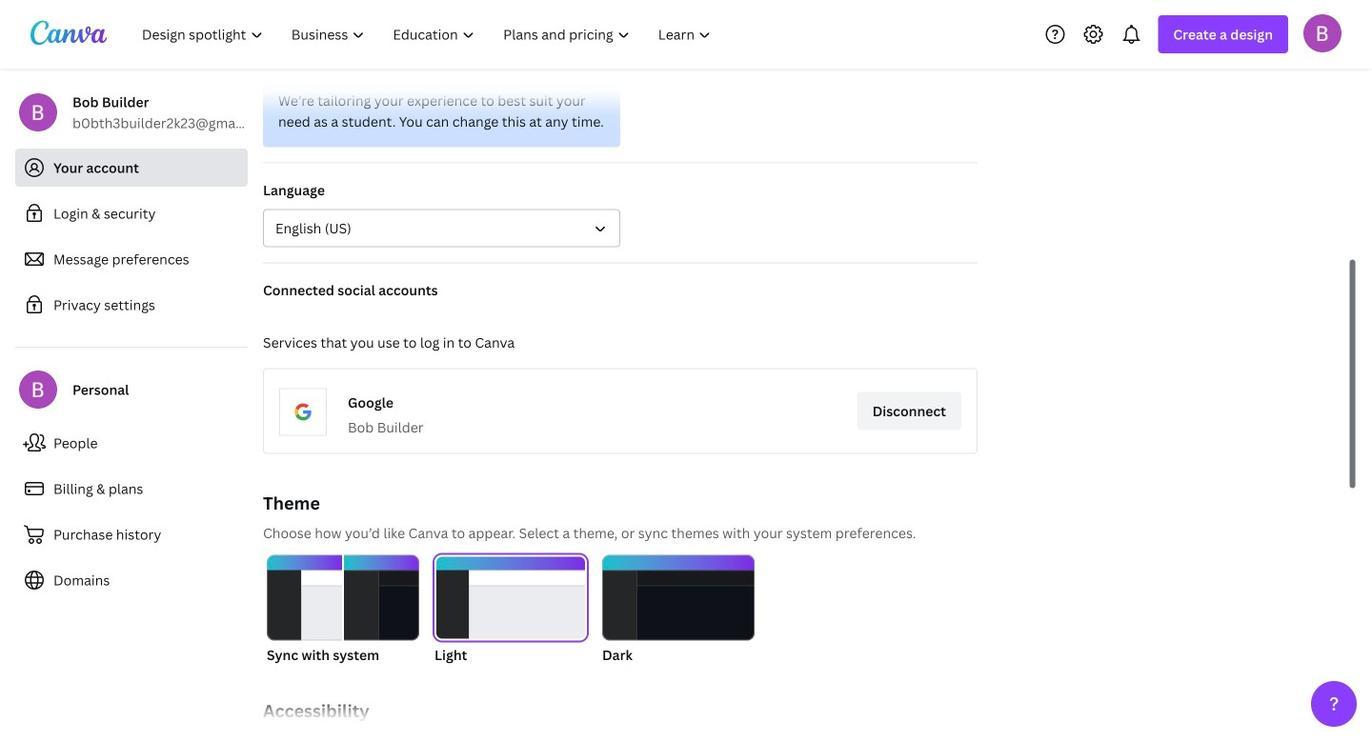 Task type: vqa. For each thing, say whether or not it's contained in the screenshot.
Language: English (US) button
yes



Task type: describe. For each thing, give the bounding box(es) containing it.
Language: English (US) button
[[263, 209, 620, 247]]



Task type: locate. For each thing, give the bounding box(es) containing it.
bob builder image
[[1304, 14, 1342, 52]]

top level navigation element
[[130, 15, 728, 53]]

None button
[[267, 555, 419, 666], [435, 555, 587, 666], [602, 555, 755, 666], [267, 555, 419, 666], [435, 555, 587, 666], [602, 555, 755, 666]]



